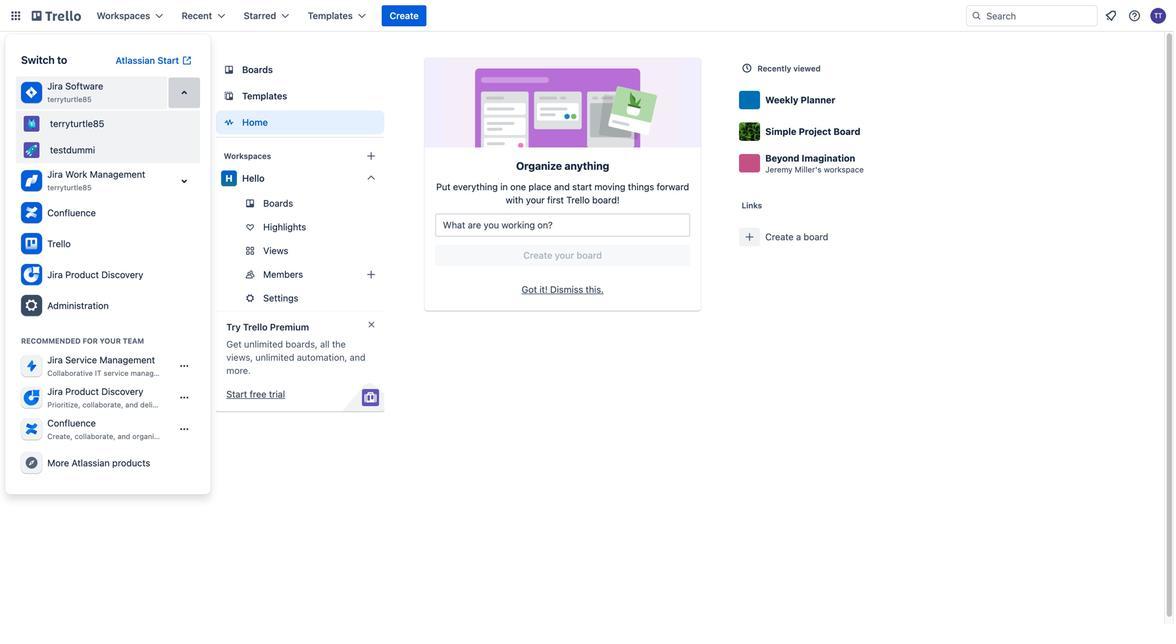 Task type: describe. For each thing, give the bounding box(es) containing it.
all
[[320, 339, 330, 350]]

board for create your board
[[577, 250, 602, 261]]

workspace
[[824, 165, 864, 174]]

for
[[83, 337, 98, 345]]

management for jira work management
[[90, 169, 145, 180]]

testdummi link
[[16, 137, 200, 163]]

highlights link
[[216, 217, 385, 238]]

first
[[548, 195, 564, 205]]

prioritize,
[[47, 401, 80, 409]]

jeremy
[[766, 165, 793, 174]]

terryturtle85 link
[[16, 111, 200, 137]]

create a workspace image
[[364, 148, 379, 164]]

start inside button
[[227, 389, 247, 400]]

create a board
[[766, 231, 829, 242]]

members
[[263, 269, 303, 280]]

planner
[[801, 95, 836, 105]]

back to home image
[[32, 5, 81, 26]]

highlights
[[263, 222, 306, 232]]

more atlassian products
[[47, 458, 150, 469]]

management
[[131, 369, 176, 378]]

0 vertical spatial unlimited
[[244, 339, 283, 350]]

and inside put everything in one place and start moving things forward with your first trello board!
[[554, 181, 570, 192]]

try trello premium get unlimited boards, all the views, unlimited automation, and more.
[[227, 322, 366, 376]]

start free trial button
[[227, 388, 285, 401]]

settings link
[[216, 288, 385, 309]]

jira for jira product discovery prioritize, collaborate, and deliver new ideas
[[47, 386, 63, 397]]

workspaces button
[[89, 5, 171, 26]]

boards link for templates
[[216, 58, 385, 82]]

0 horizontal spatial atlassian
[[72, 458, 110, 469]]

starred
[[244, 10, 276, 21]]

got it! dismiss this. button
[[435, 279, 691, 300]]

with
[[506, 195, 524, 205]]

more.
[[227, 365, 251, 376]]

board!
[[593, 195, 620, 205]]

home link
[[216, 111, 385, 134]]

home image
[[221, 115, 237, 130]]

collapse image
[[176, 85, 192, 101]]

links
[[742, 201, 763, 210]]

one
[[511, 181, 526, 192]]

create for create
[[390, 10, 419, 21]]

views link
[[216, 240, 385, 261]]

What are you working on? text field
[[435, 213, 691, 237]]

product for jira product discovery prioritize, collaborate, and deliver new ideas
[[65, 386, 99, 397]]

confluence options menu image
[[179, 424, 190, 435]]

service
[[65, 355, 97, 366]]

primary element
[[0, 0, 1175, 32]]

organize
[[132, 432, 162, 441]]

beyond
[[766, 153, 800, 164]]

expand image
[[176, 173, 192, 189]]

board
[[834, 126, 861, 137]]

administration link
[[16, 290, 200, 321]]

jira for jira service management collaborative it service management
[[47, 355, 63, 366]]

terry turtle (terryturtle) image
[[1151, 8, 1167, 24]]

collaborate, inside confluence create, collaborate, and organize your work
[[75, 432, 115, 441]]

trello inside try trello premium get unlimited boards, all the views, unlimited automation, and more.
[[243, 322, 268, 333]]

got it! dismiss this.
[[522, 284, 604, 295]]

it!
[[540, 284, 548, 295]]

recommended
[[21, 337, 81, 345]]

jira service management collaborative it service management
[[47, 355, 176, 378]]

more atlassian products link
[[16, 448, 200, 479]]

in
[[501, 181, 508, 192]]

0 vertical spatial atlassian
[[116, 55, 155, 66]]

boards for highlights
[[263, 198, 293, 209]]

work
[[181, 432, 198, 441]]

work
[[65, 169, 87, 180]]

discovery for jira product discovery
[[101, 269, 143, 280]]

forward
[[657, 181, 690, 192]]

put everything in one place and start moving things forward with your first trello board!
[[437, 181, 690, 205]]

viewed
[[794, 64, 821, 73]]

everything
[[453, 181, 498, 192]]

jira product discovery
[[47, 269, 143, 280]]

your inside confluence create, collaborate, and organize your work
[[164, 432, 179, 441]]

team
[[123, 337, 144, 345]]

recent
[[182, 10, 212, 21]]

weekly planner
[[766, 95, 836, 105]]

get
[[227, 339, 242, 350]]

search image
[[972, 11, 983, 21]]

weekly
[[766, 95, 799, 105]]

templates inside templates popup button
[[308, 10, 353, 21]]

automation,
[[297, 352, 347, 363]]

1 vertical spatial unlimited
[[256, 352, 295, 363]]

and inside the jira product discovery prioritize, collaborate, and deliver new ideas
[[125, 401, 138, 409]]

create for create a board
[[766, 231, 794, 242]]

0 notifications image
[[1104, 8, 1120, 24]]

1 vertical spatial terryturtle85
[[50, 118, 104, 129]]

0 horizontal spatial trello
[[47, 238, 71, 249]]

project
[[799, 126, 832, 137]]

it
[[95, 369, 102, 378]]

try
[[227, 322, 241, 333]]

confluence create, collaborate, and organize your work
[[47, 418, 198, 441]]

your inside put everything in one place and start moving things forward with your first trello board!
[[526, 195, 545, 205]]

miller's
[[795, 165, 822, 174]]

your
[[100, 337, 121, 345]]

testdummi
[[50, 145, 95, 155]]

simple project board link
[[734, 116, 960, 148]]

jira service management options menu image
[[179, 361, 190, 371]]

premium
[[270, 322, 309, 333]]

1 vertical spatial workspaces
[[224, 151, 271, 161]]

start free trial
[[227, 389, 285, 400]]

confluence for confluence
[[47, 207, 96, 218]]

jira product discovery prioritize, collaborate, and deliver new ideas
[[47, 386, 200, 409]]

terryturtle85 inside the jira work management terryturtle85
[[47, 183, 92, 192]]

recently viewed
[[758, 64, 821, 73]]

more
[[47, 458, 69, 469]]

templates button
[[300, 5, 374, 26]]

the
[[332, 339, 346, 350]]

workspaces inside popup button
[[97, 10, 150, 21]]

trello inside put everything in one place and start moving things forward with your first trello board!
[[567, 195, 590, 205]]



Task type: locate. For each thing, give the bounding box(es) containing it.
management inside jira service management collaborative it service management
[[100, 355, 155, 366]]

boards right board image
[[242, 64, 273, 75]]

settings
[[263, 293, 299, 304]]

boards link for highlights
[[216, 193, 385, 214]]

confluence inside confluence create, collaborate, and organize your work
[[47, 418, 96, 429]]

your down what are you working on? text box
[[555, 250, 575, 261]]

0 vertical spatial board
[[804, 231, 829, 242]]

create your board button
[[435, 245, 691, 266]]

open information menu image
[[1129, 9, 1142, 22]]

Search field
[[983, 6, 1098, 26]]

1 vertical spatial start
[[227, 389, 247, 400]]

1 horizontal spatial board
[[804, 231, 829, 242]]

recent button
[[174, 5, 233, 26]]

product down collaborative
[[65, 386, 99, 397]]

organize
[[516, 160, 562, 172]]

collaborative
[[47, 369, 93, 378]]

1 horizontal spatial your
[[526, 195, 545, 205]]

free
[[250, 389, 267, 400]]

administration
[[47, 300, 109, 311]]

0 horizontal spatial workspaces
[[97, 10, 150, 21]]

collaborate,
[[82, 401, 123, 409], [75, 432, 115, 441]]

recommended for your team
[[21, 337, 144, 345]]

2 jira from the top
[[47, 169, 63, 180]]

jira inside jira software terryturtle85
[[47, 81, 63, 92]]

1 confluence from the top
[[47, 207, 96, 218]]

1 discovery from the top
[[101, 269, 143, 280]]

1 vertical spatial product
[[65, 386, 99, 397]]

product
[[65, 269, 99, 280], [65, 386, 99, 397]]

board right a
[[804, 231, 829, 242]]

create a board button
[[734, 221, 960, 253]]

create,
[[47, 432, 73, 441]]

confluence down 'work'
[[47, 207, 96, 218]]

simple project board
[[766, 126, 861, 137]]

1 horizontal spatial templates
[[308, 10, 353, 21]]

and inside try trello premium get unlimited boards, all the views, unlimited automation, and more.
[[350, 352, 366, 363]]

boards up highlights
[[263, 198, 293, 209]]

jira software terryturtle85
[[47, 81, 103, 104]]

discovery down "trello" link
[[101, 269, 143, 280]]

workspaces up atlassian start
[[97, 10, 150, 21]]

unlimited down boards, on the left bottom
[[256, 352, 295, 363]]

management
[[90, 169, 145, 180], [100, 355, 155, 366]]

confluence link
[[16, 198, 200, 229]]

2 horizontal spatial trello
[[567, 195, 590, 205]]

0 vertical spatial templates
[[308, 10, 353, 21]]

simple
[[766, 126, 797, 137]]

new
[[166, 401, 180, 409]]

jira inside the jira product discovery prioritize, collaborate, and deliver new ideas
[[47, 386, 63, 397]]

recently
[[758, 64, 792, 73]]

0 vertical spatial trello
[[567, 195, 590, 205]]

2 vertical spatial your
[[164, 432, 179, 441]]

0 vertical spatial your
[[526, 195, 545, 205]]

trello up jira product discovery
[[47, 238, 71, 249]]

software
[[65, 81, 103, 92]]

1 horizontal spatial start
[[227, 389, 247, 400]]

got
[[522, 284, 537, 295]]

1 horizontal spatial atlassian
[[116, 55, 155, 66]]

create inside create button
[[390, 10, 419, 21]]

0 vertical spatial management
[[90, 169, 145, 180]]

management for jira service management
[[100, 355, 155, 366]]

start
[[573, 181, 592, 192]]

templates inside templates "link"
[[242, 91, 287, 101]]

organize anything
[[516, 160, 610, 172]]

terryturtle85 inside jira software terryturtle85
[[47, 95, 92, 104]]

collaborate, inside the jira product discovery prioritize, collaborate, and deliver new ideas
[[82, 401, 123, 409]]

terryturtle85 up 'testdummi'
[[50, 118, 104, 129]]

switch to… image
[[9, 9, 22, 22]]

atlassian right more
[[72, 458, 110, 469]]

views,
[[227, 352, 253, 363]]

2 boards link from the top
[[216, 193, 385, 214]]

confluence up the create, at the left bottom of the page
[[47, 418, 96, 429]]

put
[[437, 181, 451, 192]]

4 jira from the top
[[47, 355, 63, 366]]

jira product discovery options menu image
[[179, 393, 190, 403]]

this.
[[586, 284, 604, 295]]

terryturtle85 down 'work'
[[47, 183, 92, 192]]

0 vertical spatial create
[[390, 10, 419, 21]]

jira up administration
[[47, 269, 63, 280]]

0 vertical spatial start
[[158, 55, 179, 66]]

terryturtle85 down software
[[47, 95, 92, 104]]

moving
[[595, 181, 626, 192]]

0 horizontal spatial your
[[164, 432, 179, 441]]

management inside the jira work management terryturtle85
[[90, 169, 145, 180]]

trial
[[269, 389, 285, 400]]

1 vertical spatial trello
[[47, 238, 71, 249]]

discovery for jira product discovery prioritize, collaborate, and deliver new ideas
[[101, 386, 143, 397]]

confluence for confluence create, collaborate, and organize your work
[[47, 418, 96, 429]]

confluence
[[47, 207, 96, 218], [47, 418, 96, 429]]

jira inside the jira work management terryturtle85
[[47, 169, 63, 180]]

1 vertical spatial confluence
[[47, 418, 96, 429]]

unlimited up views,
[[244, 339, 283, 350]]

workspaces
[[97, 10, 150, 21], [224, 151, 271, 161]]

place
[[529, 181, 552, 192]]

0 vertical spatial boards link
[[216, 58, 385, 82]]

atlassian
[[116, 55, 155, 66], [72, 458, 110, 469]]

board up 'this.'
[[577, 250, 602, 261]]

things
[[628, 181, 655, 192]]

unlimited
[[244, 339, 283, 350], [256, 352, 295, 363]]

templates right 'starred' dropdown button
[[308, 10, 353, 21]]

1 horizontal spatial trello
[[243, 322, 268, 333]]

products
[[112, 458, 150, 469]]

boards link up highlights link
[[216, 193, 385, 214]]

switch to
[[21, 54, 67, 66]]

your down the place
[[526, 195, 545, 205]]

templates
[[308, 10, 353, 21], [242, 91, 287, 101]]

board inside button
[[577, 250, 602, 261]]

0 vertical spatial confluence
[[47, 207, 96, 218]]

add image
[[364, 267, 379, 283]]

0 horizontal spatial create
[[390, 10, 419, 21]]

home
[[242, 117, 268, 128]]

0 vertical spatial boards
[[242, 64, 273, 75]]

0 vertical spatial workspaces
[[97, 10, 150, 21]]

1 vertical spatial discovery
[[101, 386, 143, 397]]

0 vertical spatial collaborate,
[[82, 401, 123, 409]]

collaborate, up more atlassian products
[[75, 432, 115, 441]]

jira for jira product discovery
[[47, 269, 63, 280]]

board for create a board
[[804, 231, 829, 242]]

discovery down service
[[101, 386, 143, 397]]

0 vertical spatial discovery
[[101, 269, 143, 280]]

and left organize at the bottom left of page
[[118, 432, 130, 441]]

service
[[104, 369, 129, 378]]

trello down start
[[567, 195, 590, 205]]

settings image
[[24, 298, 40, 313]]

weekly planner link
[[734, 84, 960, 116]]

imagination
[[802, 153, 856, 164]]

3 jira from the top
[[47, 269, 63, 280]]

create
[[390, 10, 419, 21], [766, 231, 794, 242], [524, 250, 553, 261]]

create button
[[382, 5, 427, 26]]

deliver
[[140, 401, 163, 409]]

a
[[797, 231, 802, 242]]

to
[[57, 54, 67, 66]]

5 jira from the top
[[47, 386, 63, 397]]

jira
[[47, 81, 63, 92], [47, 169, 63, 180], [47, 269, 63, 280], [47, 355, 63, 366], [47, 386, 63, 397]]

boards for templates
[[242, 64, 273, 75]]

create your board
[[524, 250, 602, 261]]

1 vertical spatial management
[[100, 355, 155, 366]]

2 discovery from the top
[[101, 386, 143, 397]]

boards,
[[286, 339, 318, 350]]

board image
[[221, 62, 237, 78]]

product inside the jira product discovery prioritize, collaborate, and deliver new ideas
[[65, 386, 99, 397]]

2 confluence from the top
[[47, 418, 96, 429]]

1 product from the top
[[65, 269, 99, 280]]

jira down to
[[47, 81, 63, 92]]

templates link
[[216, 84, 385, 108]]

2 horizontal spatial your
[[555, 250, 575, 261]]

views
[[263, 245, 289, 256]]

starred button
[[236, 5, 297, 26]]

jira inside jira service management collaborative it service management
[[47, 355, 63, 366]]

and inside confluence create, collaborate, and organize your work
[[118, 432, 130, 441]]

0 horizontal spatial templates
[[242, 91, 287, 101]]

your
[[526, 195, 545, 205], [555, 250, 575, 261], [164, 432, 179, 441]]

start left free
[[227, 389, 247, 400]]

product up administration
[[65, 269, 99, 280]]

boards link up templates "link"
[[216, 58, 385, 82]]

your left work
[[164, 432, 179, 441]]

create for create your board
[[524, 250, 553, 261]]

1 vertical spatial atlassian
[[72, 458, 110, 469]]

jira left 'work'
[[47, 169, 63, 180]]

jira up prioritize, on the left bottom of the page
[[47, 386, 63, 397]]

product for jira product discovery
[[65, 269, 99, 280]]

jira down recommended
[[47, 355, 63, 366]]

switch
[[21, 54, 55, 66]]

discovery
[[101, 269, 143, 280], [101, 386, 143, 397]]

start up the collapse image on the left of page
[[158, 55, 179, 66]]

ideas
[[182, 401, 200, 409]]

management up service
[[100, 355, 155, 366]]

create inside button
[[766, 231, 794, 242]]

board inside button
[[804, 231, 829, 242]]

templates up "home"
[[242, 91, 287, 101]]

h
[[226, 173, 233, 184]]

template board image
[[221, 88, 237, 104]]

0 horizontal spatial start
[[158, 55, 179, 66]]

trello right "try"
[[243, 322, 268, 333]]

jira for jira software terryturtle85
[[47, 81, 63, 92]]

1 vertical spatial boards link
[[216, 193, 385, 214]]

1 vertical spatial your
[[555, 250, 575, 261]]

beyond imagination jeremy miller's workspace
[[766, 153, 864, 174]]

create inside create your board button
[[524, 250, 553, 261]]

jira for jira work management terryturtle85
[[47, 169, 63, 180]]

2 vertical spatial create
[[524, 250, 553, 261]]

0 vertical spatial terryturtle85
[[47, 95, 92, 104]]

1 boards link from the top
[[216, 58, 385, 82]]

and right the automation,
[[350, 352, 366, 363]]

and up first
[[554, 181, 570, 192]]

atlassian start link
[[108, 50, 200, 71]]

trello link
[[16, 229, 200, 259]]

2 vertical spatial trello
[[243, 322, 268, 333]]

1 jira from the top
[[47, 81, 63, 92]]

2 horizontal spatial create
[[766, 231, 794, 242]]

your inside button
[[555, 250, 575, 261]]

1 vertical spatial board
[[577, 250, 602, 261]]

hello
[[242, 173, 265, 184]]

1 vertical spatial create
[[766, 231, 794, 242]]

discovery inside the jira product discovery prioritize, collaborate, and deliver new ideas
[[101, 386, 143, 397]]

workspaces up hello
[[224, 151, 271, 161]]

and
[[554, 181, 570, 192], [350, 352, 366, 363], [125, 401, 138, 409], [118, 432, 130, 441]]

1 vertical spatial templates
[[242, 91, 287, 101]]

1 vertical spatial boards
[[263, 198, 293, 209]]

collaborate, up confluence create, collaborate, and organize your work
[[82, 401, 123, 409]]

management down "testdummi" link
[[90, 169, 145, 180]]

1 horizontal spatial workspaces
[[224, 151, 271, 161]]

anything
[[565, 160, 610, 172]]

and left deliver
[[125, 401, 138, 409]]

boards link
[[216, 58, 385, 82], [216, 193, 385, 214]]

1 vertical spatial collaborate,
[[75, 432, 115, 441]]

dismiss
[[551, 284, 584, 295]]

atlassian down workspaces popup button at the top left of the page
[[116, 55, 155, 66]]

members link
[[216, 264, 385, 285]]

2 vertical spatial terryturtle85
[[47, 183, 92, 192]]

jira work management terryturtle85
[[47, 169, 145, 192]]

1 horizontal spatial create
[[524, 250, 553, 261]]

0 vertical spatial product
[[65, 269, 99, 280]]

0 horizontal spatial board
[[577, 250, 602, 261]]

2 product from the top
[[65, 386, 99, 397]]

confluence inside confluence link
[[47, 207, 96, 218]]



Task type: vqa. For each thing, say whether or not it's contained in the screenshot.
'Add A New Collection' icon to the left
no



